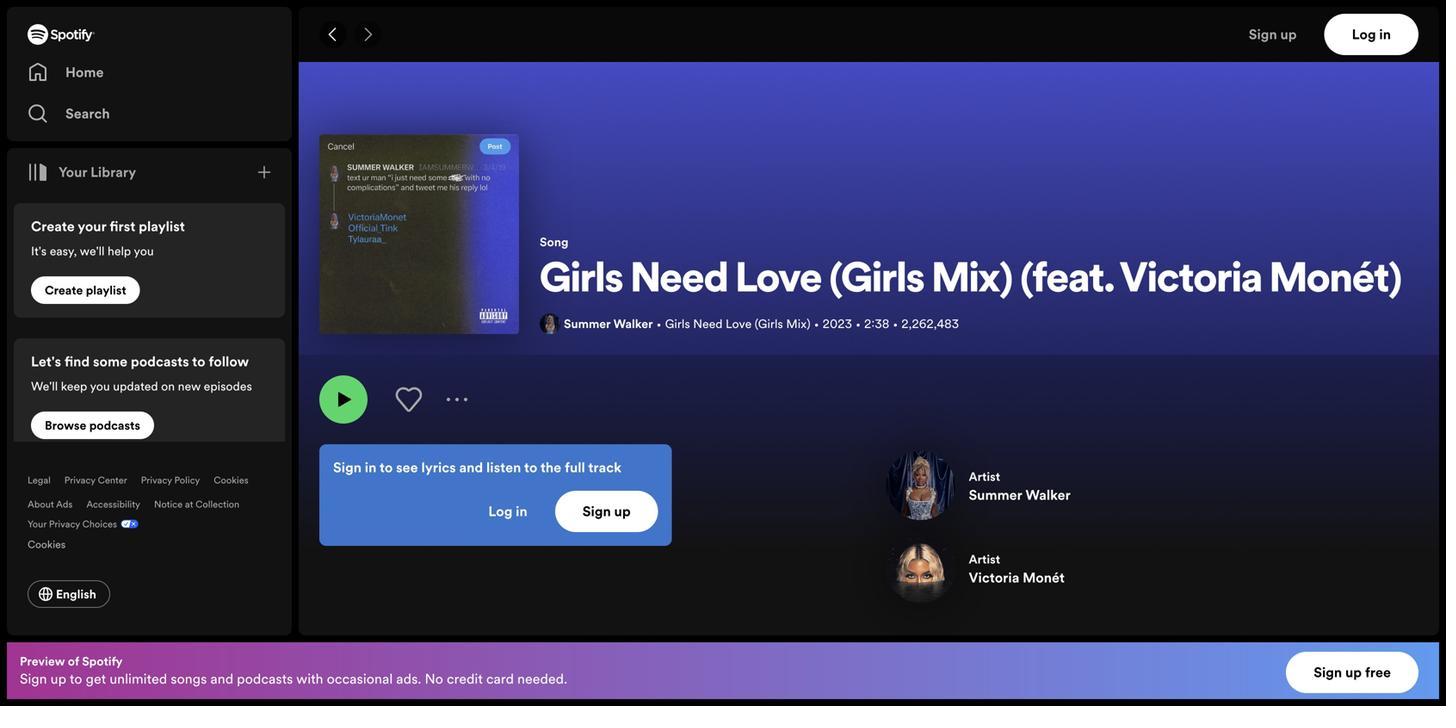Task type: describe. For each thing, give the bounding box(es) containing it.
2,262,483
[[902, 316, 959, 332]]

center
[[98, 474, 127, 487]]

lyrics
[[421, 458, 456, 477]]

free
[[1366, 663, 1391, 682]]

podcasts inside preview of spotify sign up to get unlimited songs and podcasts with occasional ads. no credit card needed.
[[237, 669, 293, 688]]

choices
[[82, 518, 117, 530]]

full
[[565, 458, 585, 477]]

notice at collection
[[154, 498, 240, 511]]

create for your
[[31, 217, 75, 236]]

sign up free button
[[1287, 652, 1419, 693]]

privacy for privacy policy
[[141, 474, 172, 487]]

0 vertical spatial cookies link
[[214, 474, 249, 487]]

victoria inside artist victoria monét
[[969, 568, 1020, 587]]

let's
[[31, 352, 61, 371]]

at
[[185, 498, 193, 511]]

summer inside artist summer walker
[[969, 486, 1023, 505]]

mix) for girls need love (girls mix) (feat. victoria monét)
[[932, 260, 1013, 302]]

your library button
[[21, 155, 143, 189]]

songs
[[171, 669, 207, 688]]

create playlist button
[[31, 276, 140, 304]]

ads.
[[396, 669, 421, 688]]

sign in to see lyrics and listen to the full track
[[333, 458, 622, 477]]

accessibility
[[86, 498, 140, 511]]

girls for girls need love (girls mix)
[[665, 316, 690, 332]]

accessibility link
[[86, 498, 140, 511]]

up inside preview of spotify sign up to get unlimited songs and podcasts with occasional ads. no credit card needed.
[[50, 669, 66, 688]]

get
[[86, 669, 106, 688]]

create your first playlist it's easy, we'll help you
[[31, 217, 185, 259]]

1 vertical spatial summer walker link
[[969, 486, 1225, 505]]

notice at collection link
[[154, 498, 240, 511]]

policy
[[174, 474, 200, 487]]

up inside sign up free button
[[1346, 663, 1362, 682]]

sign up button inside top bar and user menu element
[[1242, 14, 1325, 55]]

find
[[64, 352, 90, 371]]

preview of spotify sign up to get unlimited songs and podcasts with occasional ads. no credit card needed.
[[20, 653, 568, 688]]

unlimited
[[110, 669, 167, 688]]

browse podcasts
[[45, 417, 140, 434]]

ads
[[56, 498, 73, 511]]

1 horizontal spatial in
[[516, 502, 528, 521]]

sign inside sign up free button
[[1314, 663, 1343, 682]]

mix) for girls need love (girls mix)
[[786, 316, 811, 332]]

girls need love (girls mix) (feat. victoria monét)
[[540, 260, 1403, 302]]

1 vertical spatial log in button
[[461, 491, 555, 532]]

new
[[178, 378, 201, 394]]

song
[[540, 234, 569, 250]]

and inside preview of spotify sign up to get unlimited songs and podcasts with occasional ads. no credit card needed.
[[210, 669, 233, 688]]

legal link
[[28, 474, 51, 487]]

it's
[[31, 243, 47, 259]]

card
[[486, 669, 514, 688]]

see
[[396, 458, 418, 477]]

search
[[65, 104, 110, 123]]

spotify
[[82, 653, 123, 669]]

your library
[[59, 163, 136, 182]]

to inside preview of spotify sign up to get unlimited songs and podcasts with occasional ads. no credit card needed.
[[70, 669, 82, 688]]

create for playlist
[[45, 282, 83, 298]]

let's find some podcasts to follow we'll keep you updated on new episodes
[[31, 352, 252, 394]]

browse podcasts link
[[31, 412, 154, 439]]

1 vertical spatial podcasts
[[89, 417, 140, 434]]

2023
[[823, 316, 852, 332]]

artist for summer
[[969, 468, 1001, 485]]

follow
[[209, 352, 249, 371]]

browse
[[45, 417, 86, 434]]

1 vertical spatial in
[[365, 458, 377, 477]]

about
[[28, 498, 54, 511]]

needed.
[[518, 669, 568, 688]]

episodes
[[204, 378, 252, 394]]

main element
[[7, 7, 292, 635]]

about ads link
[[28, 498, 73, 511]]

your for your library
[[59, 163, 87, 182]]

privacy policy link
[[141, 474, 200, 487]]

need for girls need love (girls mix) (feat. victoria monét)
[[631, 260, 729, 302]]

(girls for girls need love (girls mix)
[[755, 316, 783, 332]]

of
[[68, 653, 79, 669]]

playlist inside create your first playlist it's easy, we'll help you
[[139, 217, 185, 236]]

preview
[[20, 653, 65, 669]]

sign inside top bar and user menu element
[[1249, 25, 1278, 44]]

privacy center
[[64, 474, 127, 487]]

with
[[296, 669, 323, 688]]

summer walker image
[[540, 313, 561, 334]]

notice
[[154, 498, 183, 511]]

we'll
[[80, 243, 105, 259]]

first
[[110, 217, 135, 236]]

0 vertical spatial walker
[[614, 316, 653, 332]]

log in inside top bar and user menu element
[[1352, 25, 1391, 44]]

home
[[65, 63, 104, 82]]

log in button inside top bar and user menu element
[[1325, 14, 1419, 55]]

go back image
[[326, 28, 340, 41]]

credit
[[447, 669, 483, 688]]

cookies for cookies 'link' to the bottom
[[28, 537, 66, 552]]

english button
[[28, 580, 110, 608]]

you for first
[[134, 243, 154, 259]]

0 vertical spatial and
[[459, 458, 483, 477]]

you for some
[[90, 378, 110, 394]]

girls need love (girls mix) (feat. victoria monét) image
[[319, 134, 519, 334]]



Task type: locate. For each thing, give the bounding box(es) containing it.
log
[[1352, 25, 1377, 44], [489, 502, 513, 521]]

keep
[[61, 378, 87, 394]]

summer walker link right summer walker icon
[[564, 316, 653, 332]]

help
[[108, 243, 131, 259]]

1 vertical spatial sign up button
[[555, 491, 658, 532]]

privacy up notice in the left bottom of the page
[[141, 474, 172, 487]]

1 vertical spatial cookies link
[[28, 534, 79, 553]]

1 horizontal spatial mix)
[[932, 260, 1013, 302]]

privacy policy
[[141, 474, 200, 487]]

mix)
[[932, 260, 1013, 302], [786, 316, 811, 332]]

privacy center link
[[64, 474, 127, 487]]

0 vertical spatial summer walker link
[[564, 316, 653, 332]]

log in
[[1352, 25, 1391, 44], [489, 502, 528, 521]]

cookies link
[[214, 474, 249, 487], [28, 534, 79, 553]]

listen
[[486, 458, 521, 477]]

log inside top bar and user menu element
[[1352, 25, 1377, 44]]

0 horizontal spatial girls
[[540, 260, 623, 302]]

log in button
[[1325, 14, 1419, 55], [461, 491, 555, 532]]

podcasts down updated
[[89, 417, 140, 434]]

sign inside preview of spotify sign up to get unlimited songs and podcasts with occasional ads. no credit card needed.
[[20, 669, 47, 688]]

1 vertical spatial log
[[489, 502, 513, 521]]

summer right summer walker icon
[[564, 316, 611, 332]]

victoria monét image
[[886, 534, 955, 603]]

(girls left 2023
[[755, 316, 783, 332]]

easy,
[[50, 243, 77, 259]]

1 vertical spatial victoria
[[969, 568, 1020, 587]]

2:38
[[865, 316, 890, 332]]

0 horizontal spatial in
[[365, 458, 377, 477]]

cookies inside 'link'
[[28, 537, 66, 552]]

to inside "let's find some podcasts to follow we'll keep you updated on new episodes"
[[192, 352, 205, 371]]

0 vertical spatial log in
[[1352, 25, 1391, 44]]

create down easy,
[[45, 282, 83, 298]]

1 vertical spatial log in
[[489, 502, 528, 521]]

summer walker
[[564, 316, 653, 332]]

top bar and user menu element
[[299, 7, 1440, 62]]

summer
[[564, 316, 611, 332], [969, 486, 1023, 505]]

girls for girls need love (girls mix) (feat. victoria monét)
[[540, 260, 623, 302]]

2 artist from the top
[[969, 551, 1001, 567]]

0 horizontal spatial summer walker link
[[564, 316, 653, 332]]

0 vertical spatial podcasts
[[131, 352, 189, 371]]

0 vertical spatial log
[[1352, 25, 1377, 44]]

0 vertical spatial love
[[736, 260, 822, 302]]

sign up inside top bar and user menu element
[[1249, 25, 1297, 44]]

go forward image
[[361, 28, 375, 41]]

cookies link down your privacy choices 'button'
[[28, 534, 79, 553]]

0 vertical spatial summer
[[564, 316, 611, 332]]

your
[[78, 217, 106, 236]]

your inside 'button'
[[59, 163, 87, 182]]

0 horizontal spatial cookies
[[28, 537, 66, 552]]

updated
[[113, 378, 158, 394]]

artist inside artist summer walker
[[969, 468, 1001, 485]]

create
[[31, 217, 75, 236], [45, 282, 83, 298]]

walker
[[614, 316, 653, 332], [1026, 486, 1071, 505]]

1 horizontal spatial log in
[[1352, 25, 1391, 44]]

0 horizontal spatial walker
[[614, 316, 653, 332]]

artist right summer walker image
[[969, 468, 1001, 485]]

create inside button
[[45, 282, 83, 298]]

walker right summer walker icon
[[614, 316, 653, 332]]

the
[[541, 458, 562, 477]]

about ads
[[28, 498, 73, 511]]

your
[[59, 163, 87, 182], [28, 518, 47, 530]]

2 vertical spatial podcasts
[[237, 669, 293, 688]]

0 horizontal spatial summer
[[564, 316, 611, 332]]

sign
[[1249, 25, 1278, 44], [333, 458, 362, 477], [583, 502, 611, 521], [1314, 663, 1343, 682], [20, 669, 47, 688]]

summer walker link
[[564, 316, 653, 332], [969, 486, 1225, 505]]

podcasts
[[131, 352, 189, 371], [89, 417, 140, 434], [237, 669, 293, 688]]

monét)
[[1270, 260, 1403, 302]]

0 horizontal spatial log in button
[[461, 491, 555, 532]]

victoria monét link
[[969, 568, 1225, 587]]

2 vertical spatial in
[[516, 502, 528, 521]]

to left get
[[70, 669, 82, 688]]

0 vertical spatial sign up button
[[1242, 14, 1325, 55]]

1 vertical spatial girls
[[665, 316, 690, 332]]

cookies down your privacy choices 'button'
[[28, 537, 66, 552]]

in
[[1380, 25, 1391, 44], [365, 458, 377, 477], [516, 502, 528, 521]]

0 vertical spatial need
[[631, 260, 729, 302]]

(feat.
[[1021, 260, 1114, 302]]

artist for victoria
[[969, 551, 1001, 567]]

you inside "let's find some podcasts to follow we'll keep you updated on new episodes"
[[90, 378, 110, 394]]

1 horizontal spatial sign up button
[[1242, 14, 1325, 55]]

sign up button
[[1242, 14, 1325, 55], [555, 491, 658, 532]]

1 vertical spatial create
[[45, 282, 83, 298]]

0 horizontal spatial mix)
[[786, 316, 811, 332]]

0 vertical spatial (girls
[[830, 260, 925, 302]]

playlist inside create playlist button
[[86, 282, 126, 298]]

1 horizontal spatial (girls
[[830, 260, 925, 302]]

spotify image
[[28, 24, 95, 45]]

0 vertical spatial girls
[[540, 260, 623, 302]]

0 horizontal spatial your
[[28, 518, 47, 530]]

podcasts up on
[[131, 352, 189, 371]]

up inside top bar and user menu element
[[1281, 25, 1297, 44]]

1 horizontal spatial cookies link
[[214, 474, 249, 487]]

1 horizontal spatial summer
[[969, 486, 1023, 505]]

up
[[1281, 25, 1297, 44], [614, 502, 631, 521], [1346, 663, 1362, 682], [50, 669, 66, 688]]

1 vertical spatial and
[[210, 669, 233, 688]]

on
[[161, 378, 175, 394]]

1 horizontal spatial your
[[59, 163, 87, 182]]

playlist
[[139, 217, 185, 236], [86, 282, 126, 298]]

1 vertical spatial your
[[28, 518, 47, 530]]

love for girls need love (girls mix)
[[726, 316, 752, 332]]

summer walker link up victoria monét link
[[969, 486, 1225, 505]]

artist inside artist victoria monét
[[969, 551, 1001, 567]]

playlist down the help on the top left of page
[[86, 282, 126, 298]]

0 vertical spatial sign up
[[1249, 25, 1297, 44]]

0 horizontal spatial sign up
[[583, 502, 631, 521]]

and right lyrics
[[459, 458, 483, 477]]

some
[[93, 352, 128, 371]]

podcasts inside "let's find some podcasts to follow we'll keep you updated on new episodes"
[[131, 352, 189, 371]]

to up new
[[192, 352, 205, 371]]

privacy for privacy center
[[64, 474, 95, 487]]

1 horizontal spatial and
[[459, 458, 483, 477]]

search link
[[28, 96, 271, 131]]

(girls up 2:38
[[830, 260, 925, 302]]

we'll
[[31, 378, 58, 394]]

create up easy,
[[31, 217, 75, 236]]

0 vertical spatial create
[[31, 217, 75, 236]]

1 vertical spatial need
[[693, 316, 723, 332]]

0 horizontal spatial you
[[90, 378, 110, 394]]

victoria
[[1120, 260, 1263, 302], [969, 568, 1020, 587]]

home link
[[28, 55, 271, 90]]

legal
[[28, 474, 51, 487]]

you
[[134, 243, 154, 259], [90, 378, 110, 394]]

1 horizontal spatial sign up
[[1249, 25, 1297, 44]]

girls right summer walker
[[665, 316, 690, 332]]

english
[[56, 586, 96, 602]]

collection
[[196, 498, 240, 511]]

0 vertical spatial in
[[1380, 25, 1391, 44]]

summer right summer walker image
[[969, 486, 1023, 505]]

create playlist
[[45, 282, 126, 298]]

love
[[736, 260, 822, 302], [726, 316, 752, 332]]

0 vertical spatial victoria
[[1120, 260, 1263, 302]]

0 horizontal spatial log
[[489, 502, 513, 521]]

1 vertical spatial artist
[[969, 551, 1001, 567]]

girls
[[540, 260, 623, 302], [665, 316, 690, 332]]

artist right victoria monét image
[[969, 551, 1001, 567]]

and right songs
[[210, 669, 233, 688]]

1 vertical spatial you
[[90, 378, 110, 394]]

privacy up ads on the bottom left
[[64, 474, 95, 487]]

0 horizontal spatial and
[[210, 669, 233, 688]]

playlist right first
[[139, 217, 185, 236]]

you right the help on the top left of page
[[134, 243, 154, 259]]

cookies for top cookies 'link'
[[214, 474, 249, 487]]

need for girls need love (girls mix)
[[693, 316, 723, 332]]

love for girls need love (girls mix) (feat. victoria monét)
[[736, 260, 822, 302]]

1 horizontal spatial log in button
[[1325, 14, 1419, 55]]

girls need love (girls mix)
[[665, 316, 811, 332]]

sign up
[[1249, 25, 1297, 44], [583, 502, 631, 521]]

cookies link up collection
[[214, 474, 249, 487]]

cookies
[[214, 474, 249, 487], [28, 537, 66, 552]]

mix) up 2,262,483
[[932, 260, 1013, 302]]

1 horizontal spatial walker
[[1026, 486, 1071, 505]]

walker inside artist summer walker
[[1026, 486, 1071, 505]]

2 horizontal spatial in
[[1380, 25, 1391, 44]]

occasional
[[327, 669, 393, 688]]

summer walker image
[[886, 451, 955, 520]]

sign up free
[[1314, 663, 1391, 682]]

1 vertical spatial summer
[[969, 486, 1023, 505]]

1 horizontal spatial log
[[1352, 25, 1377, 44]]

0 vertical spatial playlist
[[139, 217, 185, 236]]

0 horizontal spatial cookies link
[[28, 534, 79, 553]]

girls need love (girls mix) link
[[665, 316, 811, 332]]

library
[[90, 163, 136, 182]]

monét
[[1023, 568, 1065, 587]]

1 artist from the top
[[969, 468, 1001, 485]]

0 vertical spatial you
[[134, 243, 154, 259]]

1 horizontal spatial you
[[134, 243, 154, 259]]

1 vertical spatial cookies
[[28, 537, 66, 552]]

1 vertical spatial walker
[[1026, 486, 1071, 505]]

1 vertical spatial sign up
[[583, 502, 631, 521]]

your for your privacy choices
[[28, 518, 47, 530]]

to left the on the left of the page
[[524, 458, 538, 477]]

1 vertical spatial mix)
[[786, 316, 811, 332]]

in inside top bar and user menu element
[[1380, 25, 1391, 44]]

walker up artist victoria monét
[[1026, 486, 1071, 505]]

artist victoria monét
[[969, 551, 1065, 587]]

artist summer walker
[[969, 468, 1071, 505]]

0 vertical spatial artist
[[969, 468, 1001, 485]]

no
[[425, 669, 443, 688]]

0 vertical spatial log in button
[[1325, 14, 1419, 55]]

0 horizontal spatial sign up button
[[555, 491, 658, 532]]

cookies up collection
[[214, 474, 249, 487]]

you right keep
[[90, 378, 110, 394]]

0 vertical spatial mix)
[[932, 260, 1013, 302]]

your privacy choices
[[28, 518, 117, 530]]

mix) left 2023
[[786, 316, 811, 332]]

1 horizontal spatial summer walker link
[[969, 486, 1225, 505]]

1 horizontal spatial girls
[[665, 316, 690, 332]]

your privacy choices button
[[28, 518, 117, 530]]

0 vertical spatial cookies
[[214, 474, 249, 487]]

0 horizontal spatial playlist
[[86, 282, 126, 298]]

to
[[192, 352, 205, 371], [380, 458, 393, 477], [524, 458, 538, 477], [70, 669, 82, 688]]

1 vertical spatial playlist
[[86, 282, 126, 298]]

california consumer privacy act (ccpa) opt-out icon image
[[117, 518, 139, 534]]

you inside create your first playlist it's easy, we'll help you
[[134, 243, 154, 259]]

1 vertical spatial love
[[726, 316, 752, 332]]

your left the library
[[59, 163, 87, 182]]

1 horizontal spatial cookies
[[214, 474, 249, 487]]

privacy down ads on the bottom left
[[49, 518, 80, 530]]

0 vertical spatial your
[[59, 163, 87, 182]]

0 horizontal spatial log in
[[489, 502, 528, 521]]

1 horizontal spatial playlist
[[139, 217, 185, 236]]

your down about
[[28, 518, 47, 530]]

(girls for girls need love (girls mix) (feat. victoria monét)
[[830, 260, 925, 302]]

girls down song
[[540, 260, 623, 302]]

podcasts left with
[[237, 669, 293, 688]]

create inside create your first playlist it's easy, we'll help you
[[31, 217, 75, 236]]

1 horizontal spatial victoria
[[1120, 260, 1263, 302]]

0 horizontal spatial victoria
[[969, 568, 1020, 587]]

to left see
[[380, 458, 393, 477]]

track
[[588, 458, 622, 477]]

0 horizontal spatial (girls
[[755, 316, 783, 332]]

1 vertical spatial (girls
[[755, 316, 783, 332]]



Task type: vqa. For each thing, say whether or not it's contained in the screenshot.
up in Top bar and user menu "element"
yes



